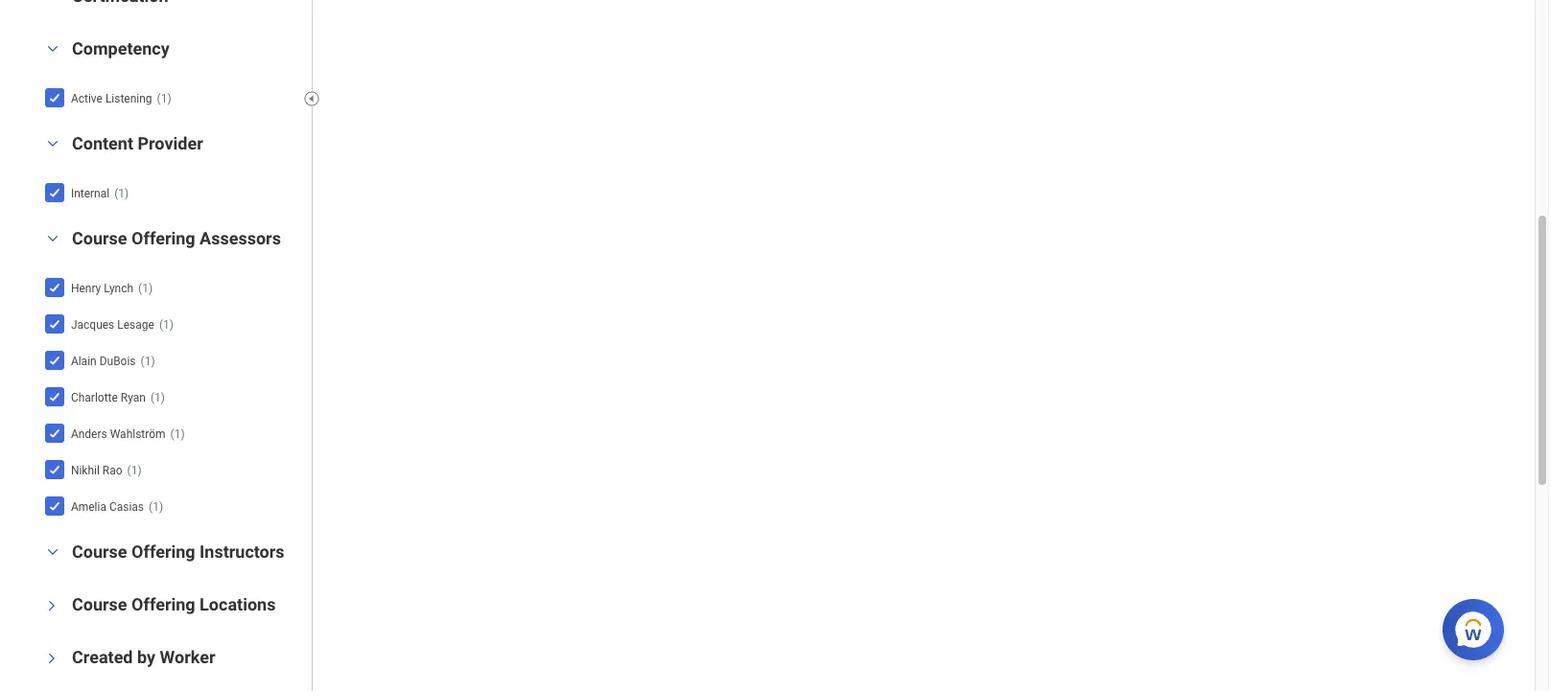 Task type: vqa. For each thing, say whether or not it's contained in the screenshot.
Course
yes



Task type: describe. For each thing, give the bounding box(es) containing it.
offering for instructors
[[131, 542, 195, 562]]

chevron down image for competency
[[41, 42, 64, 55]]

assessors
[[200, 228, 281, 248]]

course offering locations
[[72, 595, 276, 615]]

lesage
[[117, 318, 154, 332]]

course offering instructors
[[72, 542, 285, 562]]

content provider group
[[38, 132, 302, 213]]

chevron down image for course offering assessors
[[41, 232, 64, 245]]

(1) for charlotte ryan
[[151, 391, 165, 405]]

content provider button
[[72, 133, 203, 153]]

anders wahlström
[[71, 428, 166, 441]]

listening
[[105, 92, 152, 105]]

internal
[[71, 187, 110, 200]]

rao
[[102, 464, 122, 478]]

offering for locations
[[131, 595, 195, 615]]

charlotte ryan
[[71, 391, 146, 405]]

competency group
[[38, 37, 302, 118]]

chevron down image for course offering locations
[[45, 595, 59, 618]]

(1) for jacques lesage
[[159, 318, 174, 332]]

worker
[[160, 647, 215, 667]]

henry lynch
[[71, 282, 133, 295]]

created by worker button
[[72, 647, 215, 667]]

course offering instructors button
[[72, 542, 285, 562]]

wahlström
[[110, 428, 166, 441]]

(1) for nikhil rao
[[127, 464, 142, 478]]

jacques
[[71, 318, 114, 332]]

check small image for alain dubois
[[43, 349, 66, 372]]

anders
[[71, 428, 107, 441]]

check small image for nikhil rao
[[43, 458, 66, 481]]

chevron down image for content provider
[[41, 137, 64, 150]]

by
[[137, 647, 155, 667]]

check small image for charlotte ryan
[[43, 385, 66, 408]]

created by worker
[[72, 647, 215, 667]]

course for course offering instructors
[[72, 542, 127, 562]]

(1) for internal
[[114, 187, 129, 200]]

chevron down image for course offering instructors
[[41, 546, 64, 559]]

alain
[[71, 355, 97, 368]]

course for course offering assessors
[[72, 228, 127, 248]]

(1) for alain dubois
[[141, 355, 155, 368]]

course offering locations button
[[72, 595, 276, 615]]

chevron down image for created by worker
[[45, 647, 59, 670]]

course for course offering locations
[[72, 595, 127, 615]]

casias
[[109, 501, 144, 514]]



Task type: locate. For each thing, give the bounding box(es) containing it.
henry
[[71, 282, 101, 295]]

nikhil
[[71, 464, 100, 478]]

check small image for internal
[[43, 181, 66, 204]]

jacques lesage
[[71, 318, 154, 332]]

7 check small image from the top
[[43, 495, 66, 518]]

(1) inside competency group
[[157, 92, 171, 105]]

course offering assessors
[[72, 228, 281, 248]]

amelia casias
[[71, 501, 144, 514]]

(1) inside the content provider group
[[114, 187, 129, 200]]

(1) right casias
[[149, 501, 163, 514]]

check small image left internal
[[43, 181, 66, 204]]

(1) right lesage
[[159, 318, 174, 332]]

0 vertical spatial course
[[72, 228, 127, 248]]

0 vertical spatial check small image
[[43, 86, 66, 109]]

check small image left charlotte at the bottom left of page
[[43, 385, 66, 408]]

check small image left anders
[[43, 422, 66, 445]]

course offering assessors group
[[38, 227, 302, 526]]

instructors
[[200, 542, 285, 562]]

offering down the content provider group
[[131, 228, 195, 248]]

1 course from the top
[[72, 228, 127, 248]]

(1) right rao
[[127, 464, 142, 478]]

4 check small image from the top
[[43, 349, 66, 372]]

3 check small image from the top
[[43, 312, 66, 335]]

(1) right listening
[[157, 92, 171, 105]]

(1) right the lynch
[[138, 282, 153, 295]]

competency button
[[72, 38, 170, 58]]

(1)
[[157, 92, 171, 105], [114, 187, 129, 200], [138, 282, 153, 295], [159, 318, 174, 332], [141, 355, 155, 368], [151, 391, 165, 405], [170, 428, 185, 441], [127, 464, 142, 478], [149, 501, 163, 514]]

2 check small image from the top
[[43, 422, 66, 445]]

ryan
[[121, 391, 146, 405]]

locations
[[200, 595, 276, 615]]

(1) for active listening
[[157, 92, 171, 105]]

offering
[[131, 228, 195, 248], [131, 542, 195, 562], [131, 595, 195, 615]]

check small image inside the content provider group
[[43, 181, 66, 204]]

5 check small image from the top
[[43, 385, 66, 408]]

(1) right dubois
[[141, 355, 155, 368]]

course inside group
[[72, 228, 127, 248]]

check small image inside course offering assessors tree
[[43, 422, 66, 445]]

check small image left amelia
[[43, 495, 66, 518]]

3 offering from the top
[[131, 595, 195, 615]]

check small image for anders
[[43, 422, 66, 445]]

check small image for amelia casias
[[43, 495, 66, 518]]

6 check small image from the top
[[43, 458, 66, 481]]

1 vertical spatial course
[[72, 542, 127, 562]]

course down amelia casias
[[72, 542, 127, 562]]

created
[[72, 647, 133, 667]]

1 vertical spatial chevron down image
[[41, 546, 64, 559]]

check small image left alain
[[43, 349, 66, 372]]

check small image for active
[[43, 86, 66, 109]]

amelia
[[71, 501, 106, 514]]

course up created
[[72, 595, 127, 615]]

1 vertical spatial check small image
[[43, 422, 66, 445]]

check small image left jacques
[[43, 312, 66, 335]]

chevron down image inside course offering assessors group
[[41, 232, 64, 245]]

(1) for henry lynch
[[138, 282, 153, 295]]

lynch
[[104, 282, 133, 295]]

course offering assessors button
[[72, 228, 281, 248]]

alain dubois
[[71, 355, 136, 368]]

3 course from the top
[[72, 595, 127, 615]]

active
[[71, 92, 103, 105]]

provider
[[138, 133, 203, 153]]

2 vertical spatial offering
[[131, 595, 195, 615]]

chevron down image
[[41, 137, 64, 150], [41, 546, 64, 559], [45, 595, 59, 618]]

(1) for amelia casias
[[149, 501, 163, 514]]

chevron down image
[[41, 42, 64, 55], [41, 232, 64, 245], [45, 647, 59, 670]]

active listening
[[71, 92, 152, 105]]

2 vertical spatial chevron down image
[[45, 647, 59, 670]]

content
[[72, 133, 133, 153]]

0 vertical spatial chevron down image
[[41, 137, 64, 150]]

(1) right internal
[[114, 187, 129, 200]]

check small image left nikhil
[[43, 458, 66, 481]]

1 offering from the top
[[131, 228, 195, 248]]

offering inside group
[[131, 228, 195, 248]]

1 check small image from the top
[[43, 181, 66, 204]]

check small image left active
[[43, 86, 66, 109]]

course offering assessors tree
[[43, 271, 296, 523]]

1 check small image from the top
[[43, 86, 66, 109]]

2 check small image from the top
[[43, 276, 66, 299]]

dubois
[[99, 355, 136, 368]]

offering up course offering locations
[[131, 542, 195, 562]]

charlotte
[[71, 391, 118, 405]]

competency
[[72, 38, 170, 58]]

0 vertical spatial offering
[[131, 228, 195, 248]]

offering down course offering instructors
[[131, 595, 195, 615]]

2 course from the top
[[72, 542, 127, 562]]

check small image for jacques lesage
[[43, 312, 66, 335]]

check small image left "henry"
[[43, 276, 66, 299]]

nikhil rao
[[71, 464, 122, 478]]

course down internal
[[72, 228, 127, 248]]

2 offering from the top
[[131, 542, 195, 562]]

chevron down image inside competency group
[[41, 42, 64, 55]]

check small image
[[43, 86, 66, 109], [43, 422, 66, 445]]

check small image for henry lynch
[[43, 276, 66, 299]]

1 vertical spatial offering
[[131, 542, 195, 562]]

course
[[72, 228, 127, 248], [72, 542, 127, 562], [72, 595, 127, 615]]

2 vertical spatial chevron down image
[[45, 595, 59, 618]]

(1) for anders wahlström
[[170, 428, 185, 441]]

1 vertical spatial chevron down image
[[41, 232, 64, 245]]

offering for assessors
[[131, 228, 195, 248]]

check small image
[[43, 181, 66, 204], [43, 276, 66, 299], [43, 312, 66, 335], [43, 349, 66, 372], [43, 385, 66, 408], [43, 458, 66, 481], [43, 495, 66, 518]]

2 vertical spatial course
[[72, 595, 127, 615]]

0 vertical spatial chevron down image
[[41, 42, 64, 55]]

(1) right "ryan"
[[151, 391, 165, 405]]

(1) right wahlström
[[170, 428, 185, 441]]

content provider
[[72, 133, 203, 153]]



